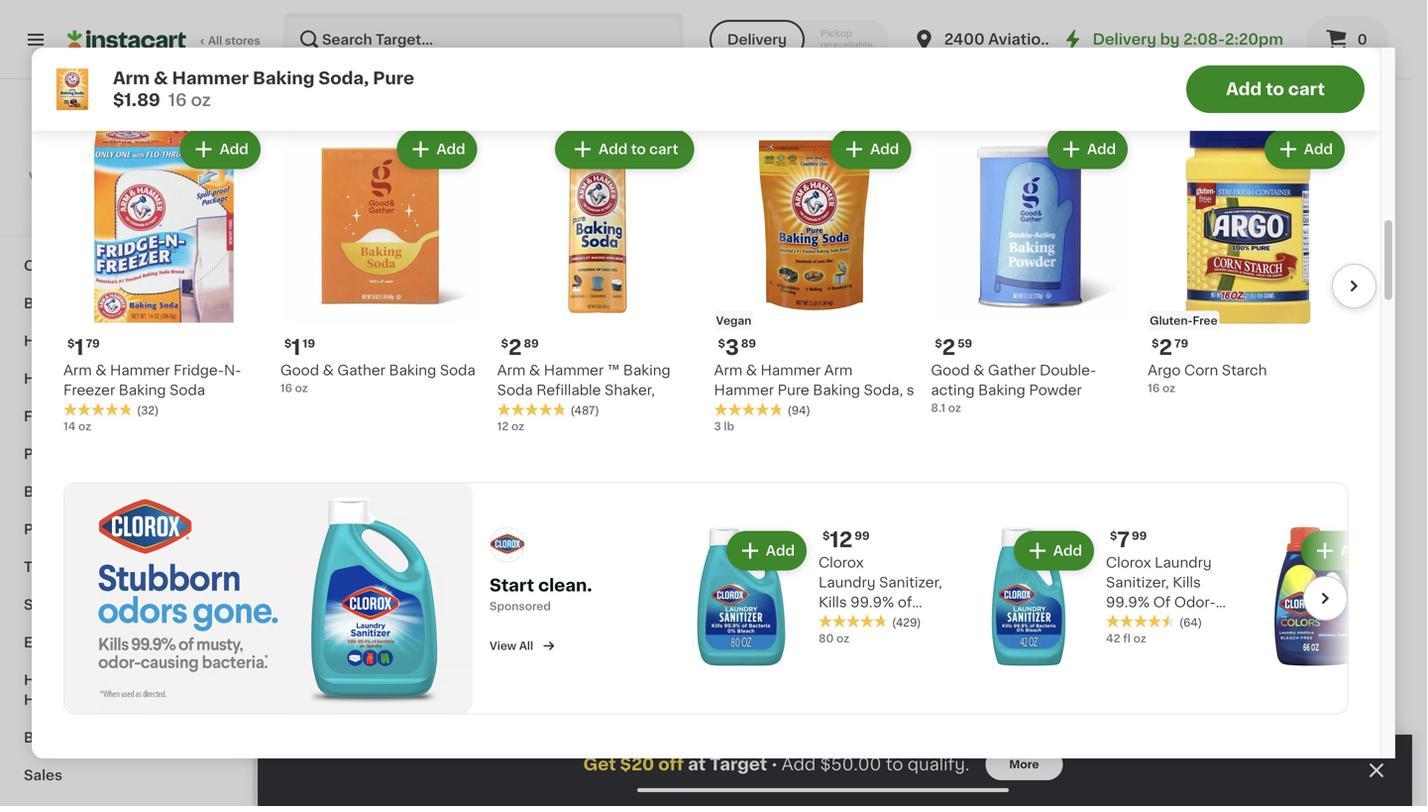 Task type: locate. For each thing, give the bounding box(es) containing it.
2 horizontal spatial 79
[[1175, 338, 1189, 349]]

1,
[[692, 429, 700, 440]]

0 horizontal spatial 89
[[524, 338, 539, 349]]

16 inside good & gather baby- cut carrots 16 oz
[[1207, 69, 1219, 80]]

$ inside $ 12 99
[[823, 530, 830, 541]]

16 oz many in stock
[[297, 484, 395, 515]]

frozen left desserts
[[297, 636, 372, 656]]

bacteria down laundry sanitizer,
[[819, 635, 877, 649]]

causing up fl
[[1106, 615, 1164, 629]]

& for arm & hammer baking soda, pure $1.89 16 oz
[[154, 70, 168, 87]]

$ up health care
[[67, 338, 75, 349]]

16 inside the 16 oz many in stock
[[297, 484, 309, 495]]

2 vertical spatial add to cart button
[[322, 230, 458, 265]]

1 horizontal spatial good
[[931, 363, 970, 377]]

12 down 4 59
[[497, 421, 509, 432]]

2 many in stock from the left
[[1227, 543, 1305, 554]]

$ for arm & hammer ™ baking soda refillable shaker,
[[501, 338, 509, 349]]

89 inside $ 3 89
[[741, 338, 756, 349]]

many inside the 16 oz many in stock
[[317, 504, 349, 515]]

2 vertical spatial goods
[[89, 598, 137, 612]]

99.9% down laundry sanitizer,
[[851, 595, 895, 609]]

3 left lb
[[714, 421, 722, 432]]

1 horizontal spatial stock
[[1092, 543, 1123, 554]]

breakfast
[[24, 296, 93, 310]]

add to cart button inside product group
[[322, 230, 458, 265]]

clorox up sanitizer,
[[1106, 556, 1152, 569]]

guarantee
[[153, 207, 210, 218]]

1 horizontal spatial $ 1 79
[[483, 3, 516, 24]]

view up prepared
[[29, 171, 56, 182]]

2 up acting
[[943, 337, 956, 358]]

off left at at the bottom of the page
[[659, 756, 684, 773]]

2 for argo corn starch
[[1160, 337, 1173, 358]]

health
[[24, 372, 71, 386]]

79 up care
[[86, 338, 100, 349]]

1 horizontal spatial 79
[[502, 4, 516, 15]]

$ 1 19 up yellow
[[301, 3, 332, 24]]

& inside arm & hammer fridge-n- freezer baking soda
[[95, 363, 107, 377]]

& up carrots
[[1249, 30, 1261, 44]]

soda,
[[319, 70, 369, 87], [864, 383, 903, 397]]

79 down gluten-free
[[1175, 338, 1189, 349]]

view inside popup button
[[1144, 639, 1179, 653]]

all inside popup button
[[1182, 639, 1198, 653]]

0 vertical spatial $ 1 19
[[301, 3, 332, 24]]

1 for red
[[491, 3, 500, 24]]

3 down 'vegan'
[[726, 337, 739, 358]]

0 horizontal spatial 19
[[303, 338, 315, 349]]

19 for yellow onion
[[320, 4, 332, 15]]

1 horizontal spatial add to cart button
[[557, 132, 693, 167]]

& left gift at the left bottom
[[66, 447, 77, 461]]

baking inside arm & hammer ™ baking soda refillable shaker,
[[624, 363, 671, 377]]

fl
[[1124, 633, 1131, 644]]

arm for 2
[[497, 363, 526, 377]]

all left (100+)
[[1183, 165, 1200, 179]]

$ 1 79 inside item carousel region
[[67, 337, 100, 358]]

oz inside good & gather double- acting baking powder 8.1 oz
[[949, 403, 962, 413]]

1 vertical spatial frozen
[[297, 636, 372, 656]]

bacteria up view all (50+)
[[1167, 615, 1225, 629]]

19 up yellow
[[320, 4, 332, 15]]

many in stock
[[1045, 543, 1123, 554], [1227, 543, 1305, 554]]

19
[[320, 4, 332, 15], [303, 338, 315, 349]]

oz
[[1222, 69, 1235, 80], [191, 92, 211, 109], [295, 383, 308, 394], [1163, 383, 1176, 394], [949, 403, 962, 413], [78, 421, 91, 432], [512, 421, 525, 432], [312, 484, 325, 495], [866, 523, 879, 534], [1050, 523, 1063, 534], [837, 633, 850, 644], [1134, 633, 1147, 644]]

0 vertical spatial goods
[[53, 221, 101, 235]]

1 vertical spatial add to cart
[[599, 142, 679, 156]]

0 horizontal spatial dough
[[568, 446, 615, 460]]

0 vertical spatial cart
[[1289, 81, 1326, 98]]

2400 aviation dr
[[945, 32, 1073, 47]]

& inside arm & hammer ™ baking soda refillable shaker,
[[529, 363, 540, 377]]

$ 1 19
[[301, 3, 332, 24], [284, 337, 315, 358]]

0 horizontal spatial kills
[[819, 595, 847, 609]]

gather
[[1264, 30, 1312, 44], [338, 363, 386, 377], [988, 363, 1037, 377]]

canned down rolls
[[1298, 486, 1353, 500]]

0 vertical spatial soda,
[[319, 70, 369, 87]]

stock
[[364, 504, 395, 515], [1092, 543, 1123, 554], [1274, 543, 1305, 554]]

$ up sanitizer,
[[1110, 530, 1118, 541]]

1 left 39
[[673, 3, 682, 24]]

2 horizontal spatial gather
[[1264, 30, 1312, 44]]

& inside good & gather baby- cut carrots 16 oz
[[1249, 30, 1261, 44]]

99 inside $ 12 99
[[855, 530, 870, 541]]

0 horizontal spatial causing
[[861, 615, 918, 629]]

laundry sanitizer,
[[819, 575, 943, 589]]

0 horizontal spatial on
[[881, 635, 901, 649]]

gather inside good & gather double- acting baking powder 8.1 oz
[[988, 363, 1037, 377]]

dough down chocolate
[[568, 446, 615, 460]]

soda, inside arm & hammer baking soda, pure $1.89 16 oz
[[319, 70, 369, 87]]

good inside good & gather double- acting baking powder 8.1 oz
[[931, 363, 970, 377]]

1 vertical spatial cucumber
[[661, 50, 735, 63]]

1 horizontal spatial bacteria
[[1167, 615, 1225, 629]]

odor- inside clorox laundry sanitizer, kills 99.9% of odor-causing bacteria on laundry
[[819, 615, 861, 629]]

1 horizontal spatial dough
[[1255, 506, 1302, 520]]

89 inside $ 2 89
[[524, 338, 539, 349]]

2 horizontal spatial add to cart button
[[1187, 65, 1365, 113]]

2 causing from the left
[[1106, 615, 1164, 629]]

1 clorox from the left
[[819, 556, 864, 569]]

to
[[1266, 81, 1285, 98], [631, 142, 646, 156], [396, 240, 411, 254], [886, 756, 904, 773]]

0 horizontal spatial in
[[351, 504, 361, 515]]

canned inside pillsbury original crescent rolls refrigerated canned pastry dough
[[1298, 486, 1353, 500]]

& right books
[[72, 731, 83, 745]]

100% satisfaction guarantee button
[[31, 200, 222, 220]]

2 on from the left
[[1106, 635, 1127, 649]]

1 horizontal spatial 99
[[1132, 530, 1147, 541]]

99.9% inside clorox laundry sanitizer, kills 99.9% of odor-causing bacteria on laundry
[[851, 595, 895, 609]]

1 vertical spatial $ 1 19
[[284, 337, 315, 358]]

causing down the of
[[861, 615, 918, 629]]

goods
[[53, 221, 101, 235], [83, 259, 131, 273], [89, 598, 137, 612]]

by
[[1161, 32, 1180, 47]]

bacteria inside clorox laundry sanitizer, kills 99.9% of odor- causing bacteria on laundry
[[1167, 615, 1225, 629]]

instacart logo image
[[67, 28, 186, 52]]

& inside arm & hammer arm hammer pure baking soda,  s
[[746, 363, 757, 377]]

1 horizontal spatial cucumber
[[876, 30, 950, 44]]

42
[[1106, 633, 1121, 644]]

goods down games
[[89, 598, 137, 612]]

odor- up (64)
[[1175, 595, 1216, 609]]

1 for arm
[[75, 337, 84, 358]]

clorox laundry sanitizer, kills 99.9% of odor- causing bacteria on laundry
[[1106, 556, 1225, 649]]

frozen for frozen
[[24, 70, 72, 84]]

0 horizontal spatial gather
[[338, 363, 386, 377]]

1 for yellow
[[309, 3, 318, 24]]

0 horizontal spatial 59
[[507, 401, 522, 412]]

$ inside $ 2 59
[[935, 338, 943, 349]]

16 inside argo corn starch 16 oz
[[1148, 383, 1160, 394]]

$ inside $ 7 99
[[1110, 530, 1118, 541]]

0 vertical spatial all
[[1183, 165, 1200, 179]]

delivery inside button
[[728, 33, 787, 47]]

79 up 'red onion'
[[502, 4, 516, 15]]

19 up good & gather baking soda 16 oz
[[303, 338, 315, 349]]

$
[[301, 4, 309, 15], [483, 4, 491, 15], [665, 4, 673, 15], [67, 338, 75, 349], [718, 338, 726, 349], [284, 338, 292, 349], [501, 338, 509, 349], [935, 338, 943, 349], [1152, 338, 1160, 349], [823, 530, 830, 541], [1110, 530, 1118, 541]]

delivery
[[1093, 32, 1157, 47], [728, 33, 787, 47]]

pets link
[[12, 511, 241, 548]]

0 vertical spatial target
[[104, 148, 149, 162]]

off inside treatment tracker modal dialog
[[659, 756, 684, 773]]

1 vertical spatial off
[[659, 756, 684, 773]]

2 89 from the left
[[524, 338, 539, 349]]

1 horizontal spatial soda,
[[864, 383, 903, 397]]

16.3
[[1025, 523, 1048, 534]]

add to cart button
[[1187, 65, 1365, 113], [557, 132, 693, 167], [322, 230, 458, 265]]

oz inside argo corn starch 16 oz
[[1163, 383, 1176, 394]]

good for 2
[[931, 363, 970, 377]]

79 for red
[[502, 4, 516, 15]]

dough
[[568, 446, 615, 460], [1255, 506, 1302, 520]]

party & gift supplies
[[24, 447, 174, 461]]

view down spo
[[490, 640, 517, 651]]

& right improvement
[[170, 673, 181, 687]]

laundry
[[1155, 556, 1212, 569], [1131, 635, 1188, 649], [819, 655, 876, 669]]

$ for red onion
[[483, 4, 491, 15]]

0 horizontal spatial 99
[[855, 530, 870, 541]]

all inside 'link'
[[1183, 165, 1200, 179]]

& inside good & gather baking soda 16 oz
[[323, 363, 334, 377]]

99.9%
[[851, 595, 895, 609], [1106, 595, 1150, 609]]

0 horizontal spatial 12
[[497, 421, 509, 432]]

freezer
[[63, 383, 115, 397]]

0 horizontal spatial soda,
[[319, 70, 369, 87]]

all for (50+)
[[1182, 639, 1198, 653]]

3
[[726, 337, 739, 358], [714, 421, 722, 432]]

$ inside $ 2 79
[[1152, 338, 1160, 349]]

laundry down (64)
[[1131, 635, 1188, 649]]

1 vertical spatial $ 1 79
[[67, 337, 100, 358]]

causing inside clorox laundry sanitizer, kills 99.9% of odor- causing bacteria on laundry
[[1106, 615, 1164, 629]]

99 for 12
[[855, 530, 870, 541]]

clorox down $ 12 99
[[819, 556, 864, 569]]

$ 7 99
[[1110, 529, 1147, 550]]

& right toys
[[61, 560, 73, 574]]

odor- up 80 oz
[[819, 615, 861, 629]]

add inside button
[[1341, 544, 1370, 558]]

2 up argo
[[1160, 337, 1173, 358]]

2 vertical spatial cart
[[415, 240, 444, 254]]

dough down refrigerated
[[1255, 506, 1302, 520]]

all down (64)
[[1182, 639, 1198, 653]]

$ up red
[[483, 4, 491, 15]]

delivery right english
[[728, 33, 787, 47]]

laundry inside clorox laundry sanitizer, kills 99.9% of odor-causing bacteria on laundry
[[819, 655, 876, 669]]

stock inside the 16 oz many in stock
[[364, 504, 395, 515]]

1 vertical spatial add to cart button
[[557, 132, 693, 167]]

& up freezer
[[95, 363, 107, 377]]

goods for sporting
[[89, 598, 137, 612]]

2 clorox from the left
[[1106, 556, 1152, 569]]

1 vertical spatial dough
[[1255, 506, 1302, 520]]

pure inside arm & hammer baking soda, pure $1.89 16 oz
[[373, 70, 414, 87]]

$ up good & gather baking soda 16 oz
[[284, 338, 292, 349]]

1 horizontal spatial cart
[[649, 142, 679, 156]]

0 horizontal spatial frozen
[[24, 70, 72, 84]]

1 horizontal spatial all
[[519, 640, 533, 651]]

0 vertical spatial bacteria
[[1167, 615, 1225, 629]]

1 vertical spatial pure
[[778, 383, 810, 397]]

& down $ 3 89
[[746, 363, 757, 377]]

1 vertical spatial goods
[[83, 259, 131, 273]]

view left (100+)
[[1146, 165, 1180, 179]]

pure inside arm & hammer arm hammer pure baking soda,  s
[[778, 383, 810, 397]]

$ 1 19 up good & gather baking soda 16 oz
[[284, 337, 315, 358]]

99 right 7
[[1132, 530, 1147, 541]]

$ 1 79 up care
[[67, 337, 100, 358]]

1 horizontal spatial add to cart
[[599, 142, 679, 156]]

view for view all (100+)
[[1146, 165, 1180, 179]]

0 horizontal spatial $ 1 79
[[67, 337, 100, 358]]

0 vertical spatial 3
[[726, 337, 739, 358]]

onion
[[345, 30, 387, 44], [511, 30, 553, 44]]

hammer inside arm & hammer baking soda, pure $1.89 16 oz
[[172, 70, 249, 87]]

2 99.9% from the left
[[1106, 595, 1150, 609]]

19 for good & gather baking soda
[[303, 338, 315, 349]]

1 up care
[[75, 337, 84, 358]]

add to cart for arm & hammer ™ baking soda refillable shaker,
[[599, 142, 679, 156]]

99 inside $ 7 99
[[1132, 530, 1147, 541]]

hammer down household link at the top
[[110, 363, 170, 377]]

& for good & gather baby- cut carrots 16 oz
[[1249, 30, 1261, 44]]

electronics
[[24, 636, 105, 649]]

0 vertical spatial kills
[[1173, 575, 1202, 589]]

16 inside arm & hammer baking soda, pure $1.89 16 oz
[[168, 92, 187, 109]]

$ for arm & hammer arm hammer pure baking soda,  s
[[718, 338, 726, 349]]

1 horizontal spatial pure
[[778, 383, 810, 397]]

cucumber for 2
[[876, 30, 950, 44]]

0 horizontal spatial add to cart
[[364, 240, 444, 254]]

$ down 'vegan'
[[718, 338, 726, 349]]

1 99 from the left
[[855, 530, 870, 541]]

hammer inside arm & hammer ™ baking soda refillable shaker,
[[544, 363, 604, 377]]

item carousel region
[[63, 118, 1377, 475], [297, 152, 1373, 610], [297, 626, 1373, 806]]

hammer
[[172, 70, 249, 87], [110, 363, 170, 377], [761, 363, 821, 377], [544, 363, 604, 377], [714, 383, 774, 397]]

1 horizontal spatial delivery
[[1093, 32, 1157, 47]]

1 on from the left
[[881, 635, 901, 649]]

goods down 100%
[[53, 221, 101, 235]]

kills inside clorox laundry sanitizer, kills 99.9% of odor- causing bacteria on laundry
[[1173, 575, 1202, 589]]

view for view pricing policy. not affiliated with instacart.
[[29, 171, 56, 182]]

floral link
[[12, 398, 241, 435]]

0 horizontal spatial canned
[[24, 259, 80, 273]]

view inside view pricing policy. not affiliated with instacart.
[[29, 171, 56, 182]]

baking inside good & gather baking soda 16 oz
[[389, 363, 436, 377]]

view all (50+) button
[[1136, 626, 1262, 666]]

0 vertical spatial $ 1 79
[[483, 3, 516, 24]]

1 causing from the left
[[861, 615, 918, 629]]

arm inside arm & hammer fridge-n- freezer baking soda
[[63, 363, 92, 377]]

pure down yellow onion
[[373, 70, 414, 87]]

$1.39 element
[[1207, 1, 1373, 27]]

chip
[[479, 446, 512, 460]]

$ inside $ 2 89
[[501, 338, 509, 349]]

add to cart inside product group
[[364, 240, 444, 254]]

$ inside $ 1 39
[[665, 4, 673, 15]]

dr
[[1055, 32, 1073, 47]]

1 vertical spatial 19
[[303, 338, 315, 349]]

0 vertical spatial pure
[[373, 70, 414, 87]]

cucumber inside english seedless cucumber
[[661, 50, 735, 63]]

& inside arm & hammer baking soda, pure $1.89 16 oz
[[154, 70, 168, 87]]

arm for 1
[[63, 363, 92, 377]]

2 onion from the left
[[511, 30, 553, 44]]

crescent
[[1207, 466, 1271, 480]]

satisfaction
[[83, 207, 150, 218]]

baking inside arm & hammer fridge-n- freezer baking soda
[[119, 383, 166, 397]]

many in stock down the 16.3 oz
[[1045, 543, 1123, 554]]

argo corn starch 16 oz
[[1148, 363, 1268, 394]]

2 inside 2 mini cucumber
[[854, 3, 868, 24]]

soda
[[440, 363, 476, 377], [170, 383, 205, 397], [497, 383, 533, 397]]

17.5
[[843, 523, 864, 534]]

$ for clorox laundry sanitizer, kills 99.9% of odor- causing bacteria on laundry
[[1110, 530, 1118, 541]]

0 horizontal spatial bacteria
[[819, 635, 877, 649]]

off inside button
[[751, 429, 767, 440]]

59 up acting
[[958, 338, 973, 349]]

1 vertical spatial bacteria
[[819, 635, 877, 649]]

1 horizontal spatial causing
[[1106, 615, 1164, 629]]

2 99 from the left
[[1132, 530, 1147, 541]]

1 onion from the left
[[345, 30, 387, 44]]

$ left 17.5
[[823, 530, 830, 541]]

None search field
[[284, 12, 684, 67]]

1 vertical spatial laundry
[[1131, 635, 1188, 649]]

product group
[[63, 126, 265, 434], [280, 126, 482, 396], [497, 126, 698, 434], [714, 126, 915, 434], [931, 126, 1132, 416], [1148, 126, 1349, 396], [297, 224, 464, 521], [479, 224, 645, 497], [661, 224, 827, 537], [843, 224, 1009, 537], [1025, 224, 1191, 561], [1207, 224, 1373, 598], [297, 697, 464, 806], [479, 697, 645, 806], [661, 697, 827, 806], [843, 697, 1009, 806], [1025, 697, 1191, 806], [1207, 697, 1373, 806]]

& down $ 2 89
[[529, 363, 540, 377]]

all stores link
[[67, 12, 262, 67]]

0 horizontal spatial off
[[659, 756, 684, 773]]

1 up yellow
[[309, 3, 318, 24]]

many in stock up "eligible"
[[1227, 543, 1305, 554]]

0 horizontal spatial delivery
[[728, 33, 787, 47]]

carrots
[[1233, 50, 1285, 63]]

good right n-
[[280, 363, 319, 377]]

laundry up of
[[1155, 556, 1212, 569]]

1 horizontal spatial kills
[[1173, 575, 1202, 589]]

2 horizontal spatial add to cart
[[1226, 81, 1326, 98]]

toys
[[24, 560, 58, 574]]

add inside treatment tracker modal dialog
[[782, 756, 816, 773]]

$ up 4 59
[[501, 338, 509, 349]]

goods down dry goods & pasta
[[83, 259, 131, 273]]

12 oz
[[497, 421, 525, 432]]

pure up (94)
[[778, 383, 810, 397]]

good inside good & gather baking soda 16 oz
[[280, 363, 319, 377]]

1 horizontal spatial gather
[[988, 363, 1037, 377]]

$ for english seedless cucumber
[[665, 4, 673, 15]]

all left stores
[[208, 35, 222, 46]]

59 inside 4 59
[[507, 401, 522, 412]]

0 horizontal spatial soda
[[170, 383, 205, 397]]

1 horizontal spatial soda
[[440, 363, 476, 377]]

& up acting
[[974, 363, 985, 377]]

0 vertical spatial 59
[[958, 338, 973, 349]]

frozen up bakery
[[24, 70, 72, 84]]

pets
[[24, 522, 56, 536]]

59 right 4
[[507, 401, 522, 412]]

related
[[63, 72, 149, 92]]

(429)
[[892, 617, 922, 628]]

household
[[24, 334, 102, 348]]

target left •
[[710, 756, 768, 773]]

1 99.9% from the left
[[851, 595, 895, 609]]

view for view all (50+)
[[1144, 639, 1179, 653]]

cucumber right mini
[[876, 30, 950, 44]]

hammer down all stores at top left
[[172, 70, 249, 87]]

0 vertical spatial all
[[208, 35, 222, 46]]

frozen inside 'frozen' 'link'
[[24, 70, 72, 84]]

$ up acting
[[935, 338, 943, 349]]

1 horizontal spatial odor-
[[1175, 595, 1216, 609]]

to inside treatment tracker modal dialog
[[886, 756, 904, 773]]

add button
[[182, 132, 259, 167], [399, 132, 476, 167], [833, 132, 909, 167], [1050, 132, 1126, 167], [1267, 132, 1343, 167], [563, 230, 639, 265], [745, 230, 821, 265], [927, 230, 1003, 265], [728, 533, 805, 568], [1016, 533, 1093, 568], [1304, 533, 1380, 568], [381, 703, 458, 739], [563, 703, 639, 739], [745, 703, 821, 739], [927, 703, 1003, 739], [1109, 703, 1185, 739], [1291, 703, 1367, 739]]

0 horizontal spatial 3
[[714, 421, 722, 432]]

odor- inside clorox laundry sanitizer, kills 99.9% of odor- causing bacteria on laundry
[[1175, 595, 1216, 609]]

red onion
[[479, 30, 553, 44]]

english
[[661, 30, 712, 44]]

gather inside good & gather baking soda 16 oz
[[338, 363, 386, 377]]

$50.00
[[821, 756, 882, 773]]

clorox for 12
[[819, 556, 864, 569]]

cart for many in stock
[[415, 240, 444, 254]]

sporting goods
[[24, 598, 137, 612]]

view inside 'link'
[[1146, 165, 1180, 179]]

99.9% down sanitizer,
[[1106, 595, 1150, 609]]

& for toys & games
[[61, 560, 73, 574]]

yellow onion
[[297, 30, 387, 44]]

more
[[1010, 759, 1040, 770]]

oz inside good & gather baby- cut carrots 16 oz
[[1222, 69, 1235, 80]]

99 up laundry sanitizer,
[[855, 530, 870, 541]]

frozen for frozen desserts
[[297, 636, 372, 656]]

1 vertical spatial soda,
[[864, 383, 903, 397]]

buy 1, get 25% off
[[667, 429, 767, 440]]

0
[[1358, 33, 1368, 47]]

hammer inside arm & hammer fridge-n- freezer baking soda
[[110, 363, 170, 377]]

$ down gluten-
[[1152, 338, 1160, 349]]

16.3 oz
[[1025, 523, 1063, 534]]

cucumber inside 2 mini cucumber
[[876, 30, 950, 44]]

all for (100+)
[[1183, 165, 1200, 179]]

0 vertical spatial canned
[[24, 259, 80, 273]]

& inside good & gather double- acting baking powder 8.1 oz
[[974, 363, 985, 377]]

arm inside arm & hammer ™ baking soda refillable shaker,
[[497, 363, 526, 377]]

policy.
[[100, 171, 138, 182]]

good for 1
[[280, 363, 319, 377]]

1 vertical spatial canned
[[1298, 486, 1353, 500]]

kills up (64)
[[1173, 575, 1202, 589]]

acting
[[931, 383, 975, 397]]

baking inside good & gather double- acting baking powder 8.1 oz
[[979, 383, 1026, 397]]

add to cart for many in stock
[[364, 240, 444, 254]]

all down nsored
[[519, 640, 533, 651]]

on
[[881, 635, 901, 649], [1106, 635, 1127, 649]]

2 for arm & hammer ™ baking soda refillable shaker,
[[509, 337, 522, 358]]

onion right red
[[511, 30, 553, 44]]

hammer up (94)
[[761, 363, 821, 377]]

oz inside arm & hammer baking soda, pure $1.89 16 oz
[[191, 92, 211, 109]]

soda, left s
[[864, 383, 903, 397]]

0 horizontal spatial pure
[[373, 70, 414, 87]]

gather for 2
[[988, 363, 1037, 377]]

baking
[[253, 70, 315, 87], [389, 363, 436, 377], [624, 363, 671, 377], [119, 383, 166, 397], [813, 383, 861, 397], [979, 383, 1026, 397]]

clorox inside clorox laundry sanitizer, kills 99.9% of odor- causing bacteria on laundry
[[1106, 556, 1152, 569]]

1 horizontal spatial off
[[751, 429, 767, 440]]

1 horizontal spatial many in stock
[[1227, 543, 1305, 554]]

& up $1.89
[[154, 70, 168, 87]]

shaker,
[[605, 383, 655, 397]]

1 vertical spatial target
[[710, 756, 768, 773]]

79
[[502, 4, 516, 15], [86, 338, 100, 349], [1175, 338, 1189, 349]]

electronics link
[[12, 624, 241, 661]]

0 horizontal spatial cucumber
[[661, 50, 735, 63]]

gather inside good & gather baby- cut carrots 16 oz
[[1264, 30, 1312, 44]]

& for books & magazines
[[72, 731, 83, 745]]

0 horizontal spatial clorox
[[819, 556, 864, 569]]

2 horizontal spatial in
[[1261, 543, 1271, 554]]

dough inside pillsbury original crescent rolls refrigerated canned pastry dough
[[1255, 506, 1302, 520]]

2 for good & gather double- acting baking powder
[[943, 337, 956, 358]]

2 up 4 59
[[509, 337, 522, 358]]

1 horizontal spatial 99.9%
[[1106, 595, 1150, 609]]

good up cut
[[1207, 30, 1246, 44]]

99
[[855, 530, 870, 541], [1132, 530, 1147, 541]]

1 89 from the left
[[741, 338, 756, 349]]

1 horizontal spatial many
[[1045, 543, 1076, 554]]

1 horizontal spatial canned
[[1298, 486, 1353, 500]]

$ 1 79 for red
[[483, 3, 516, 24]]

onion right yellow
[[345, 30, 387, 44]]

12 up laundry sanitizer,
[[830, 529, 853, 550]]

0 vertical spatial 19
[[320, 4, 332, 15]]

$ inside $ 3 89
[[718, 338, 726, 349]]

$ for clorox laundry sanitizer, kills 99.9% of odor-causing bacteria on laundry
[[823, 530, 830, 541]]

1 vertical spatial all
[[519, 640, 533, 651]]

product group containing 4
[[479, 224, 645, 497]]

$ for argo corn starch
[[1152, 338, 1160, 349]]

clorox
[[819, 556, 864, 569], [1106, 556, 1152, 569]]

canned up breakfast
[[24, 259, 80, 273]]

clorox inside clorox laundry sanitizer, kills 99.9% of odor-causing bacteria on laundry
[[819, 556, 864, 569]]

1 vertical spatial kills
[[819, 595, 847, 609]]

2 up mini
[[854, 3, 868, 24]]

laundry down 80 oz
[[819, 655, 876, 669]]

russet
[[1025, 30, 1074, 44]]

0 horizontal spatial good
[[280, 363, 319, 377]]

89 down 'vegan'
[[741, 338, 756, 349]]

1 vertical spatial 59
[[507, 401, 522, 412]]

$ up yellow
[[301, 4, 309, 15]]

1 horizontal spatial 59
[[958, 338, 973, 349]]

0 horizontal spatial 99.9%
[[851, 595, 895, 609]]

cookie
[[516, 446, 565, 460]]

1 horizontal spatial 3
[[726, 337, 739, 358]]

$ 1 79 up red
[[483, 3, 516, 24]]

view right fl
[[1144, 639, 1179, 653]]

item carousel region containing 1
[[63, 118, 1377, 475]]

1 vertical spatial 12
[[830, 529, 853, 550]]

causing inside clorox laundry sanitizer, kills 99.9% of odor-causing bacteria on laundry
[[861, 615, 918, 629]]

kills up 80 oz
[[819, 595, 847, 609]]

product group containing add to cart
[[297, 224, 464, 521]]

in
[[351, 504, 361, 515], [1079, 543, 1089, 554], [1261, 543, 1271, 554]]

cucumber down english
[[661, 50, 735, 63]]

59 inside $ 2 59
[[958, 338, 973, 349]]

off right "25%"
[[751, 429, 767, 440]]

89 for 3
[[741, 338, 756, 349]]

sporting goods link
[[12, 586, 241, 624]]

1 up red
[[491, 3, 500, 24]]



Task type: vqa. For each thing, say whether or not it's contained in the screenshot.
GROCERIES related to Groceries Organic Deli
no



Task type: describe. For each thing, give the bounding box(es) containing it.
at
[[688, 756, 706, 773]]

get $20 off at target • add $50.00 to qualify.
[[583, 756, 970, 773]]

rolls
[[1275, 466, 1309, 480]]

& for arm & hammer ™ baking soda refillable shaker,
[[529, 363, 540, 377]]

target link
[[104, 103, 149, 165]]

eligible
[[1258, 575, 1310, 588]]

$ for good & gather baking soda
[[284, 338, 292, 349]]

prepared
[[24, 183, 90, 197]]

arm & hammer arm hammer pure baking soda,  s
[[714, 363, 915, 397]]

25%
[[724, 429, 748, 440]]

good & gather baby- cut carrots 16 oz
[[1207, 30, 1358, 80]]

kills inside clorox laundry sanitizer, kills 99.9% of odor-causing bacteria on laundry
[[819, 595, 847, 609]]

0 vertical spatial add to cart
[[1226, 81, 1326, 98]]

$ for arm & hammer fridge-n- freezer baking soda
[[67, 338, 75, 349]]

$ 1 19 for good & gather baking soda
[[284, 337, 315, 358]]

7
[[1118, 529, 1130, 550]]

see
[[1227, 575, 1254, 588]]

instacart.
[[108, 187, 162, 198]]

clorox for 7
[[1106, 556, 1152, 569]]

2:08-
[[1184, 32, 1225, 47]]

hardware
[[24, 693, 93, 707]]

delivery by 2:08-2:20pm link
[[1061, 28, 1284, 52]]

arm inside arm & hammer baking soda, pure $1.89 16 oz
[[113, 70, 150, 87]]

cut
[[1207, 50, 1230, 63]]

delivery for delivery by 2:08-2:20pm
[[1093, 32, 1157, 47]]

dough inside toll house chocolate chip cookie dough
[[568, 446, 615, 460]]

frozen desserts
[[297, 636, 477, 656]]

foods
[[93, 183, 137, 197]]

deli
[[24, 146, 52, 160]]

clorox image
[[490, 527, 525, 563]]

oz inside good & gather baking soda 16 oz
[[295, 383, 308, 394]]

pure for hammer
[[778, 383, 810, 397]]

games
[[76, 560, 127, 574]]

sales link
[[12, 756, 241, 794]]

goods for canned
[[83, 259, 131, 273]]

soda inside arm & hammer fridge-n- freezer baking soda
[[170, 383, 205, 397]]

hammer for 2
[[544, 363, 604, 377]]

pure for soda,
[[373, 70, 414, 87]]

oz inside the 16 oz many in stock
[[312, 484, 325, 495]]

goods for dry
[[53, 221, 101, 235]]

0 vertical spatial 12
[[497, 421, 509, 432]]

product group containing 5
[[843, 224, 1009, 537]]

frozen link
[[12, 58, 241, 96]]

holiday baking link
[[297, 160, 462, 184]]

related items
[[63, 72, 216, 92]]

79 for arm
[[86, 338, 100, 349]]

arm & hammer ™ baking soda refillable shaker,
[[497, 363, 671, 397]]

add to cart button for arm & hammer ™ baking soda refillable shaker,
[[557, 132, 693, 167]]

bacteria inside clorox laundry sanitizer, kills 99.9% of odor-causing bacteria on laundry
[[819, 635, 877, 649]]

n-
[[224, 363, 241, 377]]

arm for 3
[[714, 363, 743, 377]]

2400 aviation dr button
[[913, 12, 1073, 67]]

start clean. spo nsored
[[490, 577, 592, 612]]

on inside clorox laundry sanitizer, kills 99.9% of odor- causing bacteria on laundry
[[1106, 635, 1127, 649]]

supplies
[[112, 447, 174, 461]]

of
[[898, 595, 913, 609]]

product group containing 3
[[714, 126, 915, 434]]

& for good & gather baking soda 16 oz
[[323, 363, 334, 377]]

2 horizontal spatial many
[[1227, 543, 1258, 554]]

0 horizontal spatial target
[[104, 148, 149, 162]]

& for good & gather double- acting baking powder 8.1 oz
[[974, 363, 985, 377]]

$ for good & gather double- acting baking powder
[[935, 338, 943, 349]]

prepared foods link
[[12, 172, 241, 209]]

target inside treatment tracker modal dialog
[[710, 756, 768, 773]]

1 many in stock from the left
[[1045, 543, 1123, 554]]

books & magazines link
[[12, 719, 241, 756]]

89 for 2
[[524, 338, 539, 349]]

holiday baking
[[297, 162, 462, 182]]

on inside clorox laundry sanitizer, kills 99.9% of odor-causing bacteria on laundry
[[881, 635, 901, 649]]

79 inside $ 2 79
[[1175, 338, 1189, 349]]

hammer for 1
[[110, 363, 170, 377]]

onion for yellow onion
[[345, 30, 387, 44]]

$ 1 79 for arm
[[67, 337, 100, 358]]

in inside the 16 oz many in stock
[[351, 504, 361, 515]]

double-
[[1040, 363, 1097, 377]]

baking inside arm & hammer arm hammer pure baking soda,  s
[[813, 383, 861, 397]]

99 for 7
[[1132, 530, 1147, 541]]

& for party & gift supplies
[[66, 447, 77, 461]]

cart for arm & hammer ™ baking soda refillable shaker,
[[649, 142, 679, 156]]

$ 1 19 for yellow onion
[[301, 3, 332, 24]]

aviation
[[989, 32, 1051, 47]]

start
[[490, 577, 535, 594]]

onion for red onion
[[511, 30, 553, 44]]

1 for english
[[673, 3, 682, 24]]

dry goods & pasta
[[24, 221, 159, 235]]

8.1
[[931, 403, 946, 413]]

more button
[[986, 749, 1063, 780]]

16 inside good & gather baking soda 16 oz
[[280, 383, 292, 394]]

hammer for 3
[[761, 363, 821, 377]]

dry goods & pasta link
[[12, 209, 241, 247]]

good inside good & gather baby- cut carrots 16 oz
[[1207, 30, 1246, 44]]

$ for yellow onion
[[301, 4, 309, 15]]

delivery for delivery
[[728, 33, 787, 47]]

view for view all
[[490, 640, 517, 651]]

treatment tracker modal dialog
[[258, 735, 1413, 806]]

books & magazines
[[24, 731, 164, 745]]

39
[[684, 4, 698, 15]]

$ 1 39
[[665, 3, 698, 24]]

starch
[[1222, 363, 1268, 377]]

seedless
[[715, 30, 779, 44]]

2 horizontal spatial stock
[[1274, 543, 1305, 554]]

0 vertical spatial laundry
[[1155, 556, 1212, 569]]

service type group
[[710, 20, 889, 59]]

stubborn odors gone. image
[[64, 484, 473, 713]]

product group containing 16.3 oz
[[1025, 224, 1191, 561]]

14 oz
[[63, 421, 91, 432]]

(50+)
[[1202, 639, 1240, 653]]

view pricing policy. not affiliated with instacart.
[[29, 171, 215, 198]]

80
[[819, 633, 834, 644]]

99.9% inside clorox laundry sanitizer, kills 99.9% of odor- causing bacteria on laundry
[[1106, 595, 1150, 609]]

$1.89
[[113, 92, 160, 109]]

soda inside arm & hammer ™ baking soda refillable shaker,
[[497, 383, 533, 397]]

item carousel region containing frozen desserts
[[297, 626, 1373, 806]]

magazines
[[87, 731, 164, 745]]

item carousel region containing holiday baking
[[297, 152, 1373, 610]]

4 59
[[491, 400, 522, 421]]

household link
[[12, 322, 241, 360]]

with
[[81, 187, 105, 198]]

home improvement & hardware link
[[12, 661, 241, 719]]

& inside home improvement & hardware
[[170, 673, 181, 687]]

target logo image
[[108, 103, 145, 141]]

of
[[1154, 595, 1171, 609]]

soups
[[149, 259, 194, 273]]

soda, inside arm & hammer arm hammer pure baking soda,  s
[[864, 383, 903, 397]]

baby-
[[1316, 30, 1358, 44]]

arm & hammer fridge-n- freezer baking soda
[[63, 363, 241, 397]]

to inside product group
[[396, 240, 411, 254]]

pasta
[[119, 221, 159, 235]]

& for arm & hammer arm hammer pure baking soda,  s
[[746, 363, 757, 377]]

baking inside arm & hammer baking soda, pure $1.89 16 oz
[[253, 70, 315, 87]]

product group containing pillsbury original crescent rolls refrigerated canned pastry dough
[[1207, 224, 1373, 598]]

$4.59 element
[[661, 398, 827, 423]]

1 horizontal spatial in
[[1079, 543, 1089, 554]]

gather for 1
[[338, 363, 386, 377]]

desserts
[[377, 636, 477, 656]]

cucumber for english
[[661, 50, 735, 63]]

& for arm & hammer fridge-n- freezer baking soda
[[95, 363, 107, 377]]

pricing
[[58, 171, 98, 182]]

$ 2 89
[[501, 337, 539, 358]]

0 button
[[1308, 16, 1389, 63]]

affiliated
[[164, 171, 215, 182]]

refrigerated
[[1207, 486, 1295, 500]]

0 vertical spatial add to cart button
[[1187, 65, 1365, 113]]

80 oz
[[819, 633, 850, 644]]

items
[[154, 72, 216, 92]]

get
[[702, 429, 721, 440]]

prepared foods
[[24, 183, 137, 197]]

& down satisfaction
[[104, 221, 116, 235]]

home
[[24, 673, 67, 687]]

soda inside good & gather baking soda 16 oz
[[440, 363, 476, 377]]

& left soups
[[134, 259, 146, 273]]

gift
[[81, 447, 108, 461]]

breakfast link
[[12, 285, 241, 322]]

pillsbury
[[1207, 446, 1267, 460]]

0 horizontal spatial all
[[208, 35, 222, 46]]

buy
[[667, 429, 689, 440]]

improvement
[[70, 673, 166, 687]]

hammer up $4.59 element
[[714, 383, 774, 397]]

health care link
[[12, 360, 241, 398]]

view pricing policy. not affiliated with instacart. link
[[16, 169, 237, 200]]

(94)
[[788, 405, 811, 416]]

add to cart button for many in stock
[[322, 230, 458, 265]]

party & gift supplies link
[[12, 435, 241, 473]]

100%
[[51, 207, 81, 218]]

home improvement & hardware
[[24, 673, 181, 707]]

baking
[[387, 162, 462, 182]]

pastry
[[1207, 506, 1252, 520]]

(64)
[[1180, 617, 1203, 628]]

add button inside the add link
[[1304, 533, 1380, 568]]

1 up good & gather baking soda 16 oz
[[292, 337, 301, 358]]



